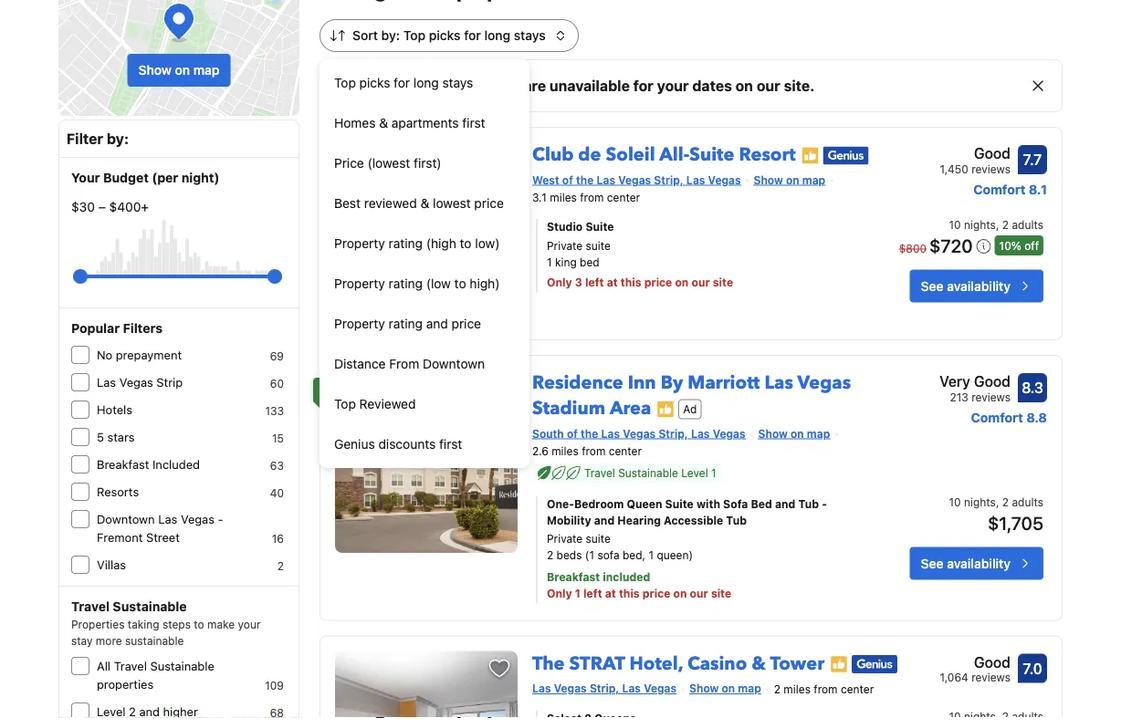 Task type: locate. For each thing, give the bounding box(es) containing it.
1 vertical spatial this property is part of our preferred partner program. it's committed to providing excellent service and good value. it'll pay us a higher commission if you make a booking. image
[[657, 401, 675, 419]]

this property is part of our preferred partner program. it's committed to providing excellent service and good value. it'll pay us a higher commission if you make a booking. image right resort
[[801, 147, 820, 165]]

no
[[97, 348, 112, 362]]

2 private from the top
[[547, 533, 583, 545]]

1 rating from the top
[[389, 236, 423, 251]]

see availability for residence inn by marriott las vegas stadium area
[[921, 556, 1011, 571]]

suite
[[689, 142, 735, 168], [586, 220, 614, 233], [665, 498, 694, 511]]

marriott
[[688, 371, 760, 396]]

your left dates
[[657, 77, 689, 95]]

very good 213 reviews
[[940, 373, 1011, 404]]

sustainable for travel sustainable properties taking steps to make your stay more sustainable
[[113, 599, 187, 615]]

miles down the tower
[[784, 684, 811, 696]]

1 horizontal spatial breakfast
[[321, 384, 374, 396]]

casino
[[688, 651, 747, 676]]

picks up the homes
[[359, 75, 390, 90]]

property inside 'button'
[[334, 276, 385, 291]]

3 property from the top
[[334, 316, 385, 331]]

las right marriott
[[765, 371, 793, 396]]

1 horizontal spatial your
[[657, 77, 689, 95]]

breakfast down beds in the bottom of the page
[[547, 571, 600, 583]]

the for residence
[[581, 427, 598, 440]]

1 see availability link from the top
[[910, 270, 1044, 303]]

good left scored 7.0 element in the right bottom of the page
[[974, 654, 1011, 671]]

the for club
[[576, 173, 594, 186]]

1 vertical spatial travel
[[71, 599, 110, 615]]

1 reviews from the top
[[972, 163, 1011, 175]]

from down 'south of the las vegas strip, las vegas'
[[582, 445, 606, 458]]

3 rating from the top
[[389, 316, 423, 331]]

group
[[80, 262, 275, 291]]

included down 'bed,'
[[603, 571, 650, 583]]

0 horizontal spatial by:
[[107, 130, 129, 147]]

suite down 3.1 miles from center
[[586, 220, 614, 233]]

at right 3
[[607, 276, 618, 289]]

for right unavailable at the top of the page
[[633, 77, 654, 95]]

1 vertical spatial reviews
[[972, 391, 1011, 404]]

south of the las vegas strip, las vegas
[[532, 427, 746, 440]]

map
[[193, 63, 220, 78], [802, 173, 826, 186], [807, 427, 830, 440], [738, 682, 761, 695]]

property rating (low to high) button
[[320, 264, 530, 304]]

2 rating from the top
[[389, 276, 423, 291]]

left inside studio suite private suite 1 king bed only 3 left at this price on our site
[[585, 276, 604, 289]]

adults up off
[[1012, 219, 1044, 231]]

suite up accessible
[[665, 498, 694, 511]]

this property is part of our preferred partner program. it's committed to providing excellent service and good value. it'll pay us a higher commission if you make a booking. image left ad
[[657, 401, 675, 419]]

1 private from the top
[[547, 240, 583, 253]]

show for residence inn by marriott las vegas stadium area
[[758, 427, 788, 440]]

1 horizontal spatial and
[[594, 514, 615, 527]]

1 horizontal spatial stays
[[514, 28, 546, 43]]

long up top picks for long stays button
[[484, 28, 511, 43]]

adults for 10 nights , 2 adults $1,705
[[1012, 496, 1044, 509]]

of right west
[[562, 173, 573, 186]]

good element
[[940, 142, 1011, 164], [940, 651, 1011, 673]]

residence inn by marriott las vegas stadium area
[[532, 371, 851, 421]]

0 vertical spatial &
[[379, 116, 388, 131]]

by: right sort
[[381, 28, 400, 43]]

1 vertical spatial included
[[603, 571, 650, 583]]

nights up $720
[[964, 219, 996, 231]]

1 horizontal spatial for
[[464, 28, 481, 43]]

show on map for residence inn by marriott las vegas stadium area
[[758, 427, 830, 440]]

our inside the one-bedroom queen suite with sofa bed and tub - mobility and hearing accessible tub private suite 2 beds (1 sofa bed, 1 queen) breakfast included only 1 left at this price on our site
[[690, 587, 708, 600]]

0 horizontal spatial picks
[[359, 75, 390, 90]]

miles for club de soleil all-suite resort
[[550, 191, 577, 204]]

strip, for soleil
[[654, 173, 684, 186]]

strip, down ad
[[659, 427, 688, 440]]

genius discounts first
[[334, 437, 462, 452]]

1 see availability from the top
[[921, 278, 1011, 293]]

only inside the one-bedroom queen suite with sofa bed and tub - mobility and hearing accessible tub private suite 2 beds (1 sofa bed, 1 queen) breakfast included only 1 left at this price on our site
[[547, 587, 572, 600]]

0 horizontal spatial -
[[218, 513, 223, 526]]

all
[[97, 660, 111, 673]]

picks up places
[[429, 28, 461, 43]]

from
[[580, 191, 604, 204], [582, 445, 606, 458], [814, 684, 838, 696]]

apartments
[[392, 116, 459, 131]]

by: for sort
[[381, 28, 400, 43]]

good element for 7.0
[[940, 651, 1011, 673]]

2 vertical spatial miles
[[784, 684, 811, 696]]

property inside button
[[334, 316, 385, 331]]

nights
[[964, 219, 996, 231], [964, 496, 996, 509]]

1 vertical spatial top
[[334, 75, 356, 90]]

0 vertical spatial comfort
[[974, 182, 1026, 197]]

first
[[462, 116, 485, 131], [439, 437, 462, 452]]

sustainable for travel sustainable level 1
[[618, 467, 678, 480]]

site up casino
[[711, 587, 732, 600]]

reviews up comfort 8.8
[[972, 391, 1011, 404]]

long up the apartments
[[414, 75, 439, 90]]

las up 3.1 miles from center
[[597, 173, 615, 186]]

1 horizontal spatial this property is part of our preferred partner program. it's committed to providing excellent service and good value. it'll pay us a higher commission if you make a booking. image
[[801, 147, 820, 165]]

private
[[547, 240, 583, 253], [547, 533, 583, 545]]

only
[[547, 276, 572, 289], [547, 587, 572, 600]]

1 horizontal spatial stay
[[490, 77, 520, 95]]

off
[[1025, 239, 1039, 252]]

1,450
[[940, 163, 969, 175]]

breakfast
[[321, 384, 374, 396], [97, 458, 149, 472], [547, 571, 600, 583]]

this property is part of our preferred partner program. it's committed to providing excellent service and good value. it'll pay us a higher commission if you make a booking. image for resort
[[801, 147, 820, 165]]

1 vertical spatial the
[[581, 427, 598, 440]]

2 vertical spatial &
[[752, 651, 766, 676]]

10 inside 10 nights , 2 adults $1,705
[[949, 496, 961, 509]]

0 vertical spatial at
[[607, 276, 618, 289]]

2 , from the top
[[996, 496, 999, 509]]

2 vertical spatial sustainable
[[150, 660, 214, 673]]

this down 'bed,'
[[619, 587, 640, 600]]

king
[[555, 256, 577, 269]]

1 horizontal spatial picks
[[429, 28, 461, 43]]

0 vertical spatial your
[[657, 77, 689, 95]]

8.8
[[1027, 410, 1047, 426]]

show
[[138, 63, 172, 78], [754, 173, 783, 186], [758, 427, 788, 440], [689, 682, 719, 695]]

0 vertical spatial 10
[[949, 219, 961, 231]]

1 property from the top
[[334, 236, 385, 251]]

tub right bed
[[799, 498, 819, 511]]

queen)
[[657, 549, 693, 562]]

area
[[610, 396, 651, 421]]

0 vertical spatial availability
[[947, 278, 1011, 293]]

nights for 10 nights , 2 adults
[[964, 219, 996, 231]]

show on map inside button
[[138, 63, 220, 78]]

good for 7.7
[[974, 145, 1011, 162]]

site inside the one-bedroom queen suite with sofa bed and tub - mobility and hearing accessible tub private suite 2 beds (1 sofa bed, 1 queen) breakfast included only 1 left at this price on our site
[[711, 587, 732, 600]]

stars
[[107, 431, 135, 444]]

this property is part of our preferred partner program. it's committed to providing excellent service and good value. it'll pay us a higher commission if you make a booking. image for vegas
[[657, 401, 675, 419]]

- inside downtown las vegas - fremont street
[[218, 513, 223, 526]]

10 for 10 nights , 2 adults
[[949, 219, 961, 231]]

1 horizontal spatial included
[[603, 571, 650, 583]]

1 vertical spatial this
[[619, 587, 640, 600]]

stays down sort by: top picks for long stays
[[442, 75, 473, 90]]

the up 2.6 miles from center
[[581, 427, 598, 440]]

lowest
[[433, 196, 471, 211]]

0 vertical spatial picks
[[429, 28, 461, 43]]

0 vertical spatial miles
[[550, 191, 577, 204]]

2 nights from the top
[[964, 496, 996, 509]]

property rating and price button
[[320, 304, 530, 344]]

see availability down 10 nights , 2 adults $1,705
[[921, 556, 1011, 571]]

sustainable up queen
[[618, 467, 678, 480]]

from up studio
[[580, 191, 604, 204]]

1 down beds in the bottom of the page
[[575, 587, 581, 600]]

rating inside 'button'
[[389, 276, 423, 291]]

1 good element from the top
[[940, 142, 1011, 164]]

2 vertical spatial of
[[567, 427, 578, 440]]

reviews up the comfort 8.1
[[972, 163, 1011, 175]]

see availability down $720
[[921, 278, 1011, 293]]

0 horizontal spatial downtown
[[97, 513, 155, 526]]

the strat hotel, casino & tower
[[532, 651, 825, 676]]

0 vertical spatial tub
[[799, 498, 819, 511]]

of right 75%
[[404, 77, 419, 95]]

good element left scored 7.0 element in the right bottom of the page
[[940, 651, 1011, 673]]

this property is part of our preferred partner program. it's committed to providing excellent service and good value. it'll pay us a higher commission if you make a booking. image up 2 miles from center
[[830, 656, 848, 674]]

rating inside button
[[389, 236, 423, 251]]

2 vertical spatial suite
[[665, 498, 694, 511]]

downtown inside button
[[423, 357, 485, 372]]

downtown up the fremont
[[97, 513, 155, 526]]

this right 3
[[621, 276, 642, 289]]

stays up are
[[514, 28, 546, 43]]

0 vertical spatial left
[[585, 276, 604, 289]]

comfort for club de soleil all-suite resort
[[974, 182, 1026, 197]]

0 vertical spatial this property is part of our preferred partner program. it's committed to providing excellent service and good value. it'll pay us a higher commission if you make a booking. image
[[801, 147, 820, 165]]

stays inside button
[[442, 75, 473, 90]]

0 vertical spatial our
[[757, 77, 781, 95]]

2 good from the top
[[974, 373, 1011, 390]]

10% off
[[1000, 239, 1039, 252]]

scored 7.0 element
[[1018, 654, 1047, 683]]

1 vertical spatial picks
[[359, 75, 390, 90]]

from down the tower
[[814, 684, 838, 696]]

our down queen) in the bottom right of the page
[[690, 587, 708, 600]]

top up top picks for long stays
[[403, 28, 426, 43]]

1 vertical spatial by:
[[107, 130, 129, 147]]

0 vertical spatial site
[[713, 276, 733, 289]]

1 see from the top
[[921, 278, 944, 293]]

all travel sustainable properties
[[97, 660, 214, 692]]

only left 3
[[547, 276, 572, 289]]

this property is part of our preferred partner program. it's committed to providing excellent service and good value. it'll pay us a higher commission if you make a booking. image up 2 miles from center
[[830, 656, 848, 674]]

0 horizontal spatial stay
[[71, 635, 93, 647]]

private up beds in the bottom of the page
[[547, 533, 583, 545]]

map inside button
[[193, 63, 220, 78]]

this property is part of our preferred partner program. it's committed to providing excellent service and good value. it'll pay us a higher commission if you make a booking. image right resort
[[801, 147, 820, 165]]

popular
[[71, 321, 120, 336]]

2 see availability link from the top
[[910, 547, 1044, 580]]

this property is part of our preferred partner program. it's committed to providing excellent service and good value. it'll pay us a higher commission if you make a booking. image
[[801, 147, 820, 165], [657, 401, 675, 419], [830, 656, 848, 674]]

1 vertical spatial of
[[562, 173, 573, 186]]

and inside button
[[426, 316, 448, 331]]

2 see availability from the top
[[921, 556, 1011, 571]]

(per
[[152, 170, 178, 185]]

to inside 'button'
[[454, 276, 466, 291]]

0 vertical spatial this
[[621, 276, 642, 289]]

top reviewed button
[[320, 384, 530, 425]]

reviews inside "good 1,450 reviews"
[[972, 163, 1011, 175]]

2 miles from center
[[774, 684, 874, 696]]

(low
[[426, 276, 451, 291]]

1 10 from the top
[[949, 219, 961, 231]]

travel down 2.6 miles from center
[[584, 467, 615, 480]]

suite up (1
[[586, 533, 611, 545]]

& left lowest at the top of the page
[[421, 196, 429, 211]]

adults
[[1012, 219, 1044, 231], [1012, 496, 1044, 509]]

private up king
[[547, 240, 583, 253]]

budget
[[103, 170, 149, 185]]

0 horizontal spatial this property is part of our preferred partner program. it's committed to providing excellent service and good value. it'll pay us a higher commission if you make a booking. image
[[657, 401, 675, 419]]

make
[[207, 618, 235, 631]]

comfort
[[974, 182, 1026, 197], [971, 410, 1023, 426]]

0 vertical spatial private
[[547, 240, 583, 253]]

mobility
[[547, 514, 591, 527]]

breakfast for breakfast included
[[97, 458, 149, 472]]

property inside button
[[334, 236, 385, 251]]

see availability link
[[910, 270, 1044, 303], [910, 547, 1044, 580]]

private inside the one-bedroom queen suite with sofa bed and tub - mobility and hearing accessible tub private suite 2 beds (1 sofa bed, 1 queen) breakfast included only 1 left at this price on our site
[[547, 533, 583, 545]]

and right bed
[[775, 498, 796, 511]]

very good element
[[940, 371, 1011, 393]]

0 vertical spatial see availability
[[921, 278, 1011, 293]]

club
[[532, 142, 574, 168]]

inn
[[628, 371, 656, 396]]

only down beds in the bottom of the page
[[547, 587, 572, 600]]

1 vertical spatial adults
[[1012, 496, 1044, 509]]

0 vertical spatial reviews
[[972, 163, 1011, 175]]

reviews right "1,064"
[[972, 671, 1011, 684]]

0 horizontal spatial your
[[238, 618, 261, 631]]

availability for residence inn by marriott las vegas stadium area
[[947, 556, 1011, 571]]

bedroom
[[574, 498, 624, 511]]

map for residence inn by marriott las vegas stadium area
[[807, 427, 830, 440]]

0 horizontal spatial stays
[[442, 75, 473, 90]]

sustainable up taking at bottom
[[113, 599, 187, 615]]

2 reviews from the top
[[972, 391, 1011, 404]]

property down best
[[334, 236, 385, 251]]

first right discounts
[[439, 437, 462, 452]]

strip, down club de soleil all-suite resort
[[654, 173, 684, 186]]

1 vertical spatial from
[[582, 445, 606, 458]]

2 horizontal spatial breakfast
[[547, 571, 600, 583]]

map for club de soleil all-suite resort
[[802, 173, 826, 186]]

nights inside 10 nights , 2 adults $1,705
[[964, 496, 996, 509]]

your
[[71, 170, 100, 185]]

0 vertical spatial center
[[607, 191, 640, 204]]

1 vertical spatial private
[[547, 533, 583, 545]]

good element up the comfort 8.1
[[940, 142, 1011, 164]]

breakfast down distance on the left of page
[[321, 384, 374, 396]]

property for property rating (high to low)
[[334, 236, 385, 251]]

las up street
[[158, 513, 177, 526]]

1 only from the top
[[547, 276, 572, 289]]

breakfast inside the one-bedroom queen suite with sofa bed and tub - mobility and hearing accessible tub private suite 2 beds (1 sofa bed, 1 queen) breakfast included only 1 left at this price on our site
[[547, 571, 600, 583]]

homes
[[334, 116, 376, 131]]

and down the "(low"
[[426, 316, 448, 331]]

see availability link down $720
[[910, 270, 1044, 303]]

good inside "good 1,450 reviews"
[[974, 145, 1011, 162]]

2 adults from the top
[[1012, 496, 1044, 509]]

picks
[[429, 28, 461, 43], [359, 75, 390, 90]]

best reviewed & lowest price
[[334, 196, 504, 211]]

travel sustainable level 1
[[584, 467, 716, 480]]

1 availability from the top
[[947, 278, 1011, 293]]

availability down 10 nights , 2 adults $1,705
[[947, 556, 1011, 571]]

0 horizontal spatial and
[[426, 316, 448, 331]]

the up 3.1 miles from center
[[576, 173, 594, 186]]

of for residence inn by marriott las vegas stadium area
[[567, 427, 578, 440]]

see availability for club de soleil all-suite resort
[[921, 278, 1011, 293]]

this inside studio suite private suite 1 king bed only 3 left at this price on our site
[[621, 276, 642, 289]]

stay inside travel sustainable properties taking steps to make your stay more sustainable
[[71, 635, 93, 647]]

rating up from
[[389, 316, 423, 331]]

133
[[265, 405, 284, 417]]

to inside button
[[460, 236, 472, 251]]

site
[[713, 276, 733, 289], [711, 587, 732, 600]]

and down bedroom
[[594, 514, 615, 527]]

1 vertical spatial tub
[[726, 514, 747, 527]]

first down places
[[462, 116, 485, 131]]

0 vertical spatial property
[[334, 236, 385, 251]]

0 vertical spatial from
[[580, 191, 604, 204]]

show for the strat hotel, casino & tower
[[689, 682, 719, 695]]

good 1,064 reviews
[[940, 654, 1011, 684]]

rating for and
[[389, 316, 423, 331]]

1 good from the top
[[974, 145, 1011, 162]]

sustainable down the sustainable
[[150, 660, 214, 673]]

& left the tower
[[752, 651, 766, 676]]

1 vertical spatial -
[[218, 513, 223, 526]]

1 horizontal spatial travel
[[114, 660, 147, 673]]

price right lowest at the top of the page
[[474, 196, 504, 211]]

good right very
[[974, 373, 1011, 390]]

1 vertical spatial stays
[[442, 75, 473, 90]]

nights for 10 nights , 2 adults $1,705
[[964, 496, 996, 509]]

adults inside 10 nights , 2 adults $1,705
[[1012, 496, 1044, 509]]

stay left are
[[490, 77, 520, 95]]

las down hotel, at the bottom right of the page
[[622, 682, 641, 695]]

rating inside button
[[389, 316, 423, 331]]

0 vertical spatial long
[[484, 28, 511, 43]]

this property is part of our preferred partner program. it's committed to providing excellent service and good value. it'll pay us a higher commission if you make a booking. image
[[801, 147, 820, 165], [657, 401, 675, 419], [830, 656, 848, 674]]

this property is part of our preferred partner program. it's committed to providing excellent service and good value. it'll pay us a higher commission if you make a booking. image left ad
[[657, 401, 675, 419]]

travel up the properties
[[71, 599, 110, 615]]

at
[[607, 276, 618, 289], [605, 587, 616, 600]]

0 vertical spatial first
[[462, 116, 485, 131]]

2 see from the top
[[921, 556, 944, 571]]

-
[[822, 498, 827, 511], [218, 513, 223, 526]]

studio
[[547, 220, 583, 233]]

more
[[96, 635, 122, 647]]

0 vertical spatial sustainable
[[618, 467, 678, 480]]

1 left king
[[547, 256, 552, 269]]

your budget (per night)
[[71, 170, 219, 185]]

2 10 from the top
[[949, 496, 961, 509]]

distance
[[334, 357, 386, 372]]

your right make
[[238, 618, 261, 631]]

, inside 10 nights , 2 adults $1,705
[[996, 496, 999, 509]]

included up reviewed
[[377, 384, 424, 396]]

, up the "$1,705"
[[996, 496, 999, 509]]

this property is part of our preferred partner program. it's committed to providing excellent service and good value. it'll pay us a higher commission if you make a booking. image for resort
[[801, 147, 820, 165]]

1 horizontal spatial this property is part of our preferred partner program. it's committed to providing excellent service and good value. it'll pay us a higher commission if you make a booking. image
[[801, 147, 820, 165]]

see availability
[[921, 278, 1011, 293], [921, 556, 1011, 571]]

1 vertical spatial only
[[547, 587, 572, 600]]

2 good element from the top
[[940, 651, 1011, 673]]

0 vertical spatial this property is part of our preferred partner program. it's committed to providing excellent service and good value. it'll pay us a higher commission if you make a booking. image
[[801, 147, 820, 165]]

property rating (low to high)
[[334, 276, 500, 291]]

2 suite from the top
[[586, 533, 611, 545]]

0 vertical spatial downtown
[[423, 357, 485, 372]]

breakfast down the stars
[[97, 458, 149, 472]]

travel for travel sustainable properties taking steps to make your stay more sustainable
[[71, 599, 110, 615]]

of for club de soleil all-suite resort
[[562, 173, 573, 186]]

1 vertical spatial see availability
[[921, 556, 1011, 571]]

0 vertical spatial good element
[[940, 142, 1011, 164]]

of up 2.6 miles from center
[[567, 427, 578, 440]]

1 vertical spatial breakfast
[[97, 458, 149, 472]]

property up property rating and price
[[334, 276, 385, 291]]

1 suite from the top
[[586, 240, 611, 253]]

3 good from the top
[[974, 654, 1011, 671]]

1 vertical spatial long
[[414, 75, 439, 90]]

rating left the "(low"
[[389, 276, 423, 291]]

by
[[661, 371, 683, 396]]

0 vertical spatial rating
[[389, 236, 423, 251]]

to inside travel sustainable properties taking steps to make your stay more sustainable
[[194, 618, 204, 631]]

2 vertical spatial property
[[334, 316, 385, 331]]

from for residence inn by marriott las vegas stadium area
[[582, 445, 606, 458]]

top reviewed
[[334, 397, 416, 412]]

reviews inside "good 1,064 reviews"
[[972, 671, 1011, 684]]

price inside studio suite private suite 1 king bed only 3 left at this price on our site
[[644, 276, 672, 289]]

villas
[[97, 558, 126, 572]]

0 vertical spatial and
[[426, 316, 448, 331]]

1 inside studio suite private suite 1 king bed only 3 left at this price on our site
[[547, 256, 552, 269]]

this
[[621, 276, 642, 289], [619, 587, 640, 600]]

on inside button
[[175, 63, 190, 78]]

2 only from the top
[[547, 587, 572, 600]]

travel inside travel sustainable properties taking steps to make your stay more sustainable
[[71, 599, 110, 615]]

top for reviewed
[[334, 397, 356, 412]]

0 vertical spatial nights
[[964, 219, 996, 231]]

2 availability from the top
[[947, 556, 1011, 571]]

suite inside studio suite private suite 1 king bed only 3 left at this price on our site
[[586, 240, 611, 253]]

good inside "good 1,064 reviews"
[[974, 654, 1011, 671]]

&
[[379, 116, 388, 131], [421, 196, 429, 211], [752, 651, 766, 676]]

rating left (high at the left top of page
[[389, 236, 423, 251]]

left right 3
[[585, 276, 604, 289]]

stay down the properties
[[71, 635, 93, 647]]

our left site.
[[757, 77, 781, 95]]

2 horizontal spatial this property is part of our preferred partner program. it's committed to providing excellent service and good value. it'll pay us a higher commission if you make a booking. image
[[830, 656, 848, 674]]

1 adults from the top
[[1012, 219, 1044, 231]]

see availability link down 10 nights , 2 adults $1,705
[[910, 547, 1044, 580]]

0 vertical spatial the
[[576, 173, 594, 186]]

2 inside 10 nights , 2 adults $1,705
[[1002, 496, 1009, 509]]

las vegas strip, las vegas
[[532, 682, 677, 695]]

comfort down very good 213 reviews
[[971, 410, 1023, 426]]

0 vertical spatial suite
[[586, 240, 611, 253]]

1 , from the top
[[996, 219, 999, 231]]

las
[[597, 173, 615, 186], [687, 173, 705, 186], [765, 371, 793, 396], [97, 376, 116, 389], [601, 427, 620, 440], [691, 427, 710, 440], [158, 513, 177, 526], [532, 682, 551, 695], [622, 682, 641, 695]]

0 vertical spatial ,
[[996, 219, 999, 231]]

2 vertical spatial this property is part of our preferred partner program. it's committed to providing excellent service and good value. it'll pay us a higher commission if you make a booking. image
[[830, 656, 848, 674]]

2 vertical spatial center
[[841, 684, 874, 696]]

genius discounts available at this property. image
[[823, 147, 869, 165], [823, 147, 869, 165], [852, 656, 898, 674], [852, 656, 898, 674]]

3 reviews from the top
[[972, 671, 1011, 684]]

1 vertical spatial good
[[974, 373, 1011, 390]]

our down studio suite link
[[692, 276, 710, 289]]

5
[[97, 431, 104, 444]]

1 vertical spatial your
[[238, 618, 261, 631]]

1 vertical spatial availability
[[947, 556, 1011, 571]]

0 vertical spatial good
[[974, 145, 1011, 162]]

1 vertical spatial this property is part of our preferred partner program. it's committed to providing excellent service and good value. it'll pay us a higher commission if you make a booking. image
[[657, 401, 675, 419]]

show on map button
[[127, 54, 231, 87]]

on inside the one-bedroom queen suite with sofa bed and tub - mobility and hearing accessible tub private suite 2 beds (1 sofa bed, 1 queen) breakfast included only 1 left at this price on our site
[[673, 587, 687, 600]]

1 vertical spatial good element
[[940, 651, 1011, 673]]

16
[[272, 532, 284, 545]]

the
[[576, 173, 594, 186], [581, 427, 598, 440]]

1 vertical spatial miles
[[552, 445, 579, 458]]

stay
[[490, 77, 520, 95], [71, 635, 93, 647]]

1 vertical spatial 10
[[949, 496, 961, 509]]

1 nights from the top
[[964, 219, 996, 231]]

club de soleil all-suite resort image
[[335, 142, 518, 325]]

miles for residence inn by marriott las vegas stadium area
[[552, 445, 579, 458]]

sustainable inside travel sustainable properties taking steps to make your stay more sustainable
[[113, 599, 187, 615]]

center for the strat hotel, casino & tower
[[841, 684, 874, 696]]

0 horizontal spatial tub
[[726, 514, 747, 527]]

queen
[[627, 498, 662, 511]]

adults up the "$1,705"
[[1012, 496, 1044, 509]]

2 property from the top
[[334, 276, 385, 291]]

our
[[757, 77, 781, 95], [692, 276, 710, 289], [690, 587, 708, 600]]

0 vertical spatial stays
[[514, 28, 546, 43]]

2 vertical spatial this property is part of our preferred partner program. it's committed to providing excellent service and good value. it'll pay us a higher commission if you make a booking. image
[[830, 656, 848, 674]]

5 stars
[[97, 431, 135, 444]]

sofa
[[598, 549, 620, 562]]



Task type: describe. For each thing, give the bounding box(es) containing it.
75% of places to stay are unavailable for your dates on our site.
[[368, 77, 815, 95]]

beds
[[557, 549, 582, 562]]

breakfast for breakfast included
[[321, 384, 374, 396]]

from
[[389, 357, 419, 372]]

center for club de soleil all-suite resort
[[607, 191, 640, 204]]

hotel,
[[630, 651, 683, 676]]

rating for (low
[[389, 276, 423, 291]]

reviews for 7.7
[[972, 163, 1011, 175]]

club de soleil all-suite resort link
[[532, 135, 796, 168]]

one-bedroom queen suite with sofa bed and tub - mobility and hearing accessible tub link
[[547, 496, 856, 529]]

2 up 10%
[[1002, 219, 1009, 231]]

from for the strat hotel, casino & tower
[[814, 684, 838, 696]]

1 horizontal spatial tub
[[799, 498, 819, 511]]

2 down 16
[[277, 560, 284, 573]]

1 horizontal spatial &
[[421, 196, 429, 211]]

$720
[[930, 235, 973, 256]]

see availability link for club de soleil all-suite resort
[[910, 270, 1044, 303]]

property rating (high to low)
[[334, 236, 500, 251]]

genius discounts first button
[[320, 425, 530, 465]]

0 horizontal spatial &
[[379, 116, 388, 131]]

2 horizontal spatial for
[[633, 77, 654, 95]]

night)
[[182, 170, 219, 185]]

travel inside all travel sustainable properties
[[114, 660, 147, 673]]

reviews for 7.0
[[972, 671, 1011, 684]]

1 right 'bed,'
[[649, 549, 654, 562]]

2 down the tower
[[774, 684, 781, 696]]

- inside the one-bedroom queen suite with sofa bed and tub - mobility and hearing accessible tub private suite 2 beds (1 sofa bed, 1 queen) breakfast included only 1 left at this price on our site
[[822, 498, 827, 511]]

sofa
[[723, 498, 748, 511]]

map for the strat hotel, casino & tower
[[738, 682, 761, 695]]

price inside the one-bedroom queen suite with sofa bed and tub - mobility and hearing accessible tub private suite 2 beds (1 sofa bed, 1 queen) breakfast included only 1 left at this price on our site
[[643, 587, 671, 600]]

this property is part of our preferred partner program. it's committed to providing excellent service and good value. it'll pay us a higher commission if you make a booking. image for vegas
[[657, 401, 675, 419]]

2 horizontal spatial and
[[775, 498, 796, 511]]

property for property rating (low to high)
[[334, 276, 385, 291]]

homes & apartments first
[[334, 116, 485, 131]]

good for 7.0
[[974, 654, 1011, 671]]

0 vertical spatial top
[[403, 28, 426, 43]]

bed,
[[623, 549, 646, 562]]

reviewed
[[359, 397, 416, 412]]

long inside button
[[414, 75, 439, 90]]

, for 10 nights , 2 adults
[[996, 219, 999, 231]]

fremont
[[97, 531, 143, 545]]

0 vertical spatial of
[[404, 77, 419, 95]]

site.
[[784, 77, 815, 95]]

vegas inside residence inn by marriott las vegas stadium area
[[798, 371, 851, 396]]

10 nights , 2 adults
[[949, 219, 1044, 231]]

0 vertical spatial suite
[[689, 142, 735, 168]]

taking
[[128, 618, 159, 631]]

high)
[[470, 276, 500, 291]]

from for club de soleil all-suite resort
[[580, 191, 604, 204]]

downtown inside downtown las vegas - fremont street
[[97, 513, 155, 526]]

show on map for club de soleil all-suite resort
[[754, 173, 826, 186]]

2 vertical spatial and
[[594, 514, 615, 527]]

1,064
[[940, 671, 969, 684]]

63
[[270, 459, 284, 472]]

2 vertical spatial strip,
[[590, 682, 619, 695]]

residence inn by marriott las vegas stadium area image
[[335, 371, 518, 553]]

at inside the one-bedroom queen suite with sofa bed and tub - mobility and hearing accessible tub private suite 2 beds (1 sofa bed, 1 queen) breakfast included only 1 left at this price on our site
[[605, 587, 616, 600]]

2.6
[[532, 445, 549, 458]]

filters
[[123, 321, 163, 336]]

las vegas strip
[[97, 376, 183, 389]]

places
[[422, 77, 468, 95]]

filter by:
[[67, 130, 129, 147]]

hotels
[[97, 403, 132, 417]]

only inside studio suite private suite 1 king bed only 3 left at this price on our site
[[547, 276, 572, 289]]

las inside downtown las vegas - fremont street
[[158, 513, 177, 526]]

sustainable
[[125, 635, 184, 647]]

las down the
[[532, 682, 551, 695]]

our inside studio suite private suite 1 king bed only 3 left at this price on our site
[[692, 276, 710, 289]]

suite inside the one-bedroom queen suite with sofa bed and tub - mobility and hearing accessible tub private suite 2 beds (1 sofa bed, 1 queen) breakfast included only 1 left at this price on our site
[[586, 533, 611, 545]]

10%
[[1000, 239, 1022, 252]]

0 horizontal spatial included
[[377, 384, 424, 396]]

15
[[272, 432, 284, 445]]

this property is part of our preferred partner program. it's committed to providing excellent service and good value. it'll pay us a higher commission if you make a booking. image for tower
[[830, 656, 848, 674]]

las up 2.6 miles from center
[[601, 427, 620, 440]]

club de soleil all-suite resort
[[532, 142, 796, 168]]

distance from downtown button
[[320, 344, 530, 384]]

213
[[950, 391, 969, 404]]

strip, for by
[[659, 427, 688, 440]]

$800
[[899, 242, 927, 255]]

75%
[[368, 77, 401, 95]]

site inside studio suite private suite 1 king bed only 3 left at this price on our site
[[713, 276, 733, 289]]

69
[[270, 350, 284, 363]]

adults for 10 nights , 2 adults
[[1012, 219, 1044, 231]]

suite inside studio suite private suite 1 king bed only 3 left at this price on our site
[[586, 220, 614, 233]]

miles for the strat hotel, casino & tower
[[784, 684, 811, 696]]

this property is part of our preferred partner program. it's committed to providing excellent service and good value. it'll pay us a higher commission if you make a booking. image for tower
[[830, 656, 848, 674]]

see for club de soleil all-suite resort
[[921, 278, 944, 293]]

resort
[[739, 142, 796, 168]]

1 right level at right
[[711, 467, 716, 480]]

genius
[[334, 437, 375, 452]]

soleil
[[606, 142, 655, 168]]

$30
[[71, 200, 95, 215]]

on inside studio suite private suite 1 king bed only 3 left at this price on our site
[[675, 276, 689, 289]]

best reviewed & lowest price button
[[320, 184, 530, 224]]

your inside travel sustainable properties taking steps to make your stay more sustainable
[[238, 618, 261, 631]]

see availability link for residence inn by marriott las vegas stadium area
[[910, 547, 1044, 580]]

breakfast included
[[97, 458, 200, 472]]

las down ad
[[691, 427, 710, 440]]

$30 – $400+
[[71, 200, 149, 215]]

price (lowest first) button
[[320, 143, 530, 184]]

center for residence inn by marriott las vegas stadium area
[[609, 445, 642, 458]]

one-
[[547, 498, 574, 511]]

scored 8.3 element
[[1018, 373, 1047, 403]]

3.1
[[532, 191, 547, 204]]

show for club de soleil all-suite resort
[[754, 173, 783, 186]]

(lowest
[[368, 156, 410, 171]]

comfort for residence inn by marriott las vegas stadium area
[[971, 410, 1023, 426]]

las down all-
[[687, 173, 705, 186]]

show on map for the strat hotel, casino & tower
[[689, 682, 761, 695]]

to for stay
[[472, 77, 486, 95]]

top for picks
[[334, 75, 356, 90]]

de
[[578, 142, 601, 168]]

sustainable inside all travel sustainable properties
[[150, 660, 214, 673]]

2 inside the one-bedroom queen suite with sofa bed and tub - mobility and hearing accessible tub private suite 2 beds (1 sofa bed, 1 queen) breakfast included only 1 left at this price on our site
[[547, 549, 554, 562]]

search results updated. las vegas: 205 properties found. element
[[320, 0, 1063, 5]]

distance from downtown
[[334, 357, 485, 372]]

travel sustainable properties taking steps to make your stay more sustainable
[[71, 599, 261, 647]]

suite inside the one-bedroom queen suite with sofa bed and tub - mobility and hearing accessible tub private suite 2 beds (1 sofa bed, 1 queen) breakfast included only 1 left at this price on our site
[[665, 498, 694, 511]]

comfort 8.1
[[974, 182, 1047, 197]]

property for property rating and price
[[334, 316, 385, 331]]

for inside button
[[394, 75, 410, 90]]

to for low)
[[460, 236, 472, 251]]

private inside studio suite private suite 1 king bed only 3 left at this price on our site
[[547, 240, 583, 253]]

this inside the one-bedroom queen suite with sofa bed and tub - mobility and hearing accessible tub private suite 2 beds (1 sofa bed, 1 queen) breakfast included only 1 left at this price on our site
[[619, 587, 640, 600]]

at inside studio suite private suite 1 king bed only 3 left at this price on our site
[[607, 276, 618, 289]]

las inside residence inn by marriott las vegas stadium area
[[765, 371, 793, 396]]

see for residence inn by marriott las vegas stadium area
[[921, 556, 944, 571]]

top picks for long stays
[[334, 75, 473, 90]]

stadium
[[532, 396, 606, 421]]

studio suite private suite 1 king bed only 3 left at this price on our site
[[547, 220, 733, 289]]

rating for (high
[[389, 236, 423, 251]]

8.3
[[1022, 379, 1044, 397]]

show inside button
[[138, 63, 172, 78]]

included
[[152, 458, 200, 472]]

price (lowest first)
[[334, 156, 442, 171]]

2.6 miles from center
[[532, 445, 642, 458]]

0 vertical spatial stay
[[490, 77, 520, 95]]

(high
[[426, 236, 456, 251]]

to for high)
[[454, 276, 466, 291]]

scored 7.7 element
[[1018, 145, 1047, 174]]

no prepayment
[[97, 348, 182, 362]]

hearing
[[618, 514, 661, 527]]

las down no
[[97, 376, 116, 389]]

price down high)
[[452, 316, 481, 331]]

picks inside button
[[359, 75, 390, 90]]

good element for 7.7
[[940, 142, 1011, 164]]

1 vertical spatial first
[[439, 437, 462, 452]]

bed
[[751, 498, 772, 511]]

(1
[[585, 549, 594, 562]]

residence inn by marriott las vegas stadium area link
[[532, 363, 851, 421]]

downtown las vegas - fremont street
[[97, 513, 223, 545]]

the strat hotel, casino & tower link
[[532, 644, 825, 676]]

reviews inside very good 213 reviews
[[972, 391, 1011, 404]]

comfort 8.8
[[971, 410, 1047, 426]]

good inside very good 213 reviews
[[974, 373, 1011, 390]]

7.7
[[1023, 151, 1042, 168]]

, for 10 nights , 2 adults $1,705
[[996, 496, 999, 509]]

vegas inside downtown las vegas - fremont street
[[181, 513, 215, 526]]

availability for club de soleil all-suite resort
[[947, 278, 1011, 293]]

low)
[[475, 236, 500, 251]]

popular filters
[[71, 321, 163, 336]]

7.0
[[1023, 660, 1043, 677]]

sort
[[352, 28, 378, 43]]

by: for filter
[[107, 130, 129, 147]]

ad
[[683, 403, 697, 416]]

street
[[146, 531, 180, 545]]

included inside the one-bedroom queen suite with sofa bed and tub - mobility and hearing accessible tub private suite 2 beds (1 sofa bed, 1 queen) breakfast included only 1 left at this price on our site
[[603, 571, 650, 583]]

west of the las vegas strip, las vegas
[[532, 173, 741, 186]]

2 horizontal spatial &
[[752, 651, 766, 676]]

prepayment
[[116, 348, 182, 362]]

10 for 10 nights , 2 adults $1,705
[[949, 496, 961, 509]]

studio suite link
[[547, 219, 856, 235]]

discounts
[[378, 437, 436, 452]]

1 horizontal spatial long
[[484, 28, 511, 43]]

left inside the one-bedroom queen suite with sofa bed and tub - mobility and hearing accessible tub private suite 2 beds (1 sofa bed, 1 queen) breakfast included only 1 left at this price on our site
[[583, 587, 602, 600]]

good 1,450 reviews
[[940, 145, 1011, 175]]

travel for travel sustainable level 1
[[584, 467, 615, 480]]



Task type: vqa. For each thing, say whether or not it's contained in the screenshot.


